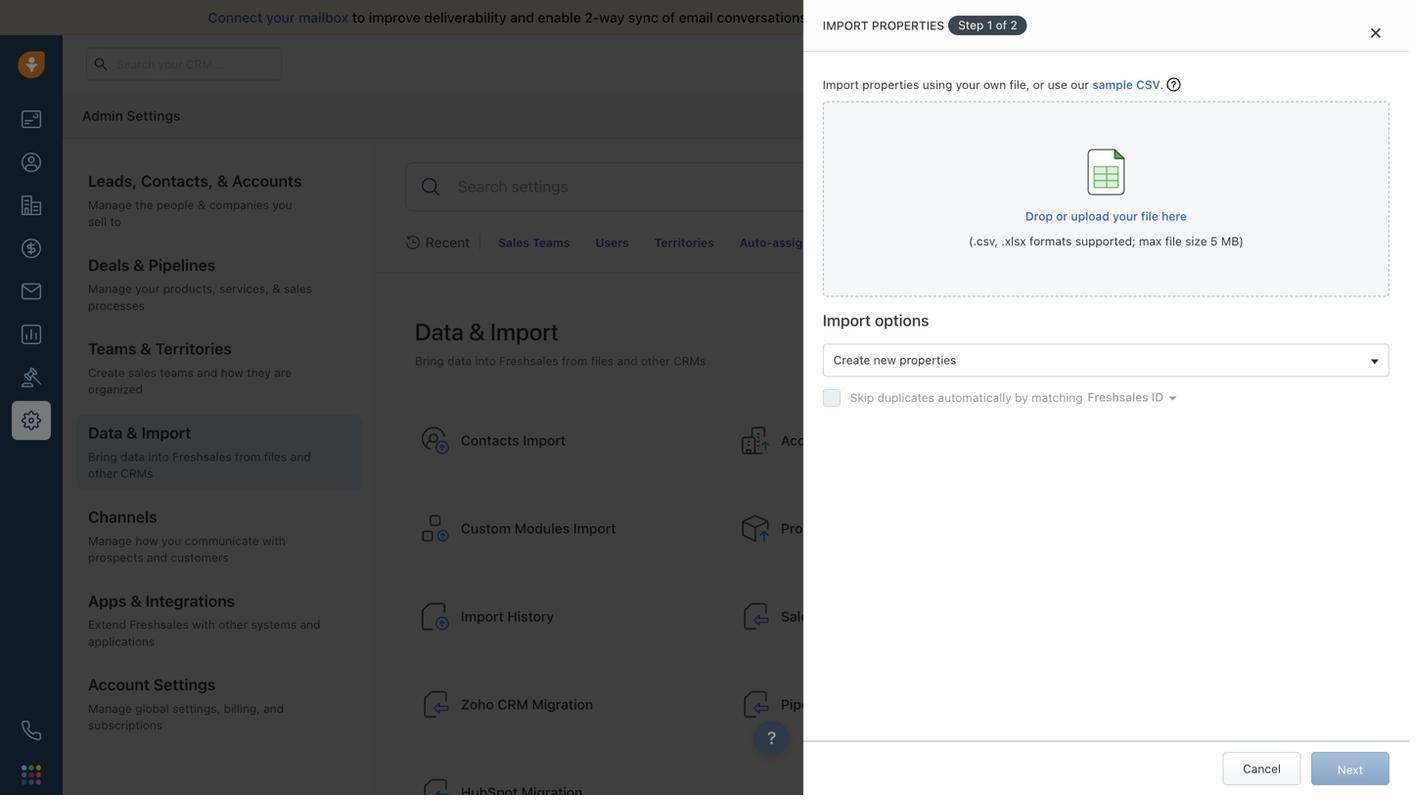 Task type: locate. For each thing, give the bounding box(es) containing it.
1 vertical spatial from
[[562, 354, 587, 368]]

freshsales id
[[1088, 391, 1164, 404]]

enable
[[538, 9, 581, 25]]

migration right 'salesforce'
[[853, 609, 914, 625]]

other
[[641, 354, 670, 368], [88, 467, 117, 481], [218, 618, 248, 632]]

territories inside teams & territories create sales teams and how they are organized
[[155, 340, 232, 358]]

0 horizontal spatial create
[[88, 366, 125, 380]]

2 vertical spatial data
[[120, 450, 145, 464]]

1 vertical spatial data
[[447, 354, 472, 368]]

2 vertical spatial properties
[[900, 353, 956, 367]]

1 horizontal spatial how
[[221, 366, 244, 380]]

how left they
[[221, 366, 244, 380]]

freshsales down integrations
[[129, 618, 189, 632]]

bring up channels on the left bottom
[[88, 450, 117, 464]]

your left the mailbox
[[266, 9, 295, 25]]

2 vertical spatial other
[[218, 618, 248, 632]]

1 horizontal spatial you
[[272, 198, 292, 212]]

email
[[679, 9, 713, 25]]

drop or upload your file here
[[1025, 209, 1187, 223]]

data down recent
[[415, 318, 464, 345]]

freshsales up channels manage how you communicate with prospects and customers
[[172, 450, 232, 464]]

with for integrations
[[192, 618, 215, 632]]

subscriptions
[[88, 719, 163, 733]]

1 vertical spatial you
[[272, 198, 292, 212]]

or left use
[[1033, 78, 1044, 91]]

0 vertical spatial teams
[[533, 236, 570, 250]]

Search settings text field
[[456, 175, 1364, 199]]

duplicates
[[877, 391, 935, 405]]

your up processes
[[135, 282, 160, 296]]

teams inside sales teams link
[[533, 236, 570, 250]]

manage up sell
[[88, 198, 132, 212]]

accounts up companies
[[232, 172, 302, 190]]

dialog
[[803, 0, 1409, 796]]

0 vertical spatial data & import bring data into freshsales from files and other crms
[[415, 318, 706, 368]]

and inside apps & integrations extend freshsales with other systems and applications
[[300, 618, 320, 632]]

1 vertical spatial crms
[[121, 467, 153, 481]]

properties for import properties
[[872, 19, 945, 32]]

1 horizontal spatial with
[[262, 534, 286, 548]]

accounts right import your accounts using csv or xlsx files (sample csv available) image
[[781, 432, 842, 449]]

with inside apps & integrations extend freshsales with other systems and applications
[[192, 618, 215, 632]]

1 manage from the top
[[88, 198, 132, 212]]

0 vertical spatial bring
[[415, 354, 444, 368]]

products,
[[163, 282, 216, 296]]

how down channels on the left bottom
[[135, 534, 158, 548]]

(.csv,
[[969, 235, 998, 248]]

0 vertical spatial file
[[1141, 209, 1159, 223]]

or right drop
[[1056, 209, 1068, 223]]

systems
[[251, 618, 297, 632]]

2 horizontal spatial data
[[949, 9, 977, 25]]

bring all your sales data from pipedrive using a zip file image
[[740, 689, 771, 721]]

import properties
[[823, 19, 945, 32]]

they
[[247, 366, 271, 380]]

0 horizontal spatial how
[[135, 534, 158, 548]]

select a module
[[823, 21, 932, 35]]

freshsales up contacts import at the left bottom of page
[[499, 354, 558, 368]]

and inside channels manage how you communicate with prospects and customers
[[147, 551, 167, 565]]

settings right "admin"
[[127, 107, 180, 124]]

0 horizontal spatial from
[[235, 450, 261, 464]]

2-
[[585, 9, 599, 25]]

& right services,
[[272, 282, 280, 296]]

create new properties button
[[823, 344, 1390, 377]]

& right apps
[[130, 592, 142, 610]]

skip duplicates automatically by matching
[[850, 391, 1083, 405]]

0 horizontal spatial crms
[[121, 467, 153, 481]]

bring up import your contacts using csv or xlsx files (sample csv available) image
[[415, 354, 444, 368]]

create inside button
[[834, 353, 870, 367]]

your up (.csv, .xlsx formats supported; max file size 5 mb)
[[1113, 209, 1138, 223]]

data up import your contacts using csv or xlsx files (sample csv available) image
[[447, 354, 472, 368]]

automatically
[[938, 391, 1012, 405]]

0 horizontal spatial teams
[[88, 340, 136, 358]]

a for select
[[870, 21, 879, 35]]

manage inside 'leads, contacts, & accounts manage the people & companies you sell to'
[[88, 198, 132, 212]]

you up customers
[[161, 534, 181, 548]]

all
[[861, 9, 876, 25]]

into up contacts
[[475, 354, 496, 368]]

a right "choose"
[[873, 79, 880, 92]]

0 horizontal spatial data
[[120, 450, 145, 464]]

or inside button
[[1056, 209, 1068, 223]]

1 vertical spatial territories
[[155, 340, 232, 358]]

1 vertical spatial or
[[1056, 209, 1068, 223]]

history
[[507, 609, 554, 625]]

manage inside deals & pipelines manage your products, services, & sales processes
[[88, 282, 132, 296]]

freshsales inside button
[[1088, 391, 1148, 404]]

of right sync
[[662, 9, 675, 25]]

conversation groups link
[[892, 229, 1029, 256]]

dialog containing select a module
[[803, 0, 1409, 796]]

0 vertical spatial how
[[221, 366, 244, 380]]

1 vertical spatial module
[[883, 79, 924, 92]]

1 horizontal spatial bring
[[415, 354, 444, 368]]

1 horizontal spatial or
[[1056, 209, 1068, 223]]

1 vertical spatial with
[[192, 618, 215, 632]]

settings inside 'account settings manage global settings, billing, and subscriptions'
[[154, 676, 216, 694]]

0 horizontal spatial files
[[264, 450, 287, 464]]

into up channels on the left bottom
[[148, 450, 169, 464]]

settings
[[127, 107, 180, 124], [154, 676, 216, 694]]

properties right new
[[900, 353, 956, 367]]

module right all
[[882, 21, 932, 35]]

connect your mailbox link
[[208, 9, 352, 25]]

file left here at right
[[1141, 209, 1159, 223]]

create new properties
[[834, 353, 956, 367]]

3 manage from the top
[[88, 534, 132, 548]]

& up organized
[[140, 340, 152, 358]]

& right 'people'
[[197, 198, 206, 212]]

admin
[[82, 107, 123, 124]]

scratch.
[[1183, 9, 1235, 25]]

0 horizontal spatial sales
[[128, 366, 157, 380]]

teams
[[533, 236, 570, 250], [88, 340, 136, 358]]

to right sell
[[110, 215, 121, 228]]

1 horizontal spatial sales
[[284, 282, 312, 296]]

to
[[352, 9, 365, 25], [1098, 9, 1111, 25], [927, 79, 938, 92], [110, 215, 121, 228]]

freshworks switcher image
[[22, 766, 41, 785]]

1 horizontal spatial teams
[[533, 236, 570, 250]]

0 vertical spatial module
[[882, 21, 932, 35]]

file left size at the right top of page
[[1165, 235, 1182, 248]]

teams & territories create sales teams and how they are organized
[[88, 340, 292, 397]]

0 vertical spatial a
[[870, 21, 879, 35]]

1 horizontal spatial file
[[1165, 235, 1182, 248]]

2 manage from the top
[[88, 282, 132, 296]]

import
[[815, 9, 858, 25], [823, 19, 869, 32], [823, 78, 859, 91], [823, 311, 871, 330], [490, 318, 559, 345], [142, 424, 191, 442], [523, 432, 566, 449], [845, 432, 888, 449], [573, 521, 616, 537], [843, 521, 886, 537], [461, 609, 504, 625]]

file,
[[1009, 78, 1030, 91]]

settings for account
[[154, 676, 216, 694]]

teams up organized
[[88, 340, 136, 358]]

4 manage from the top
[[88, 702, 132, 716]]

1 vertical spatial properties
[[862, 78, 919, 91]]

create left new
[[834, 353, 870, 367]]

supported;
[[1075, 235, 1136, 248]]

sample csv link
[[1092, 78, 1160, 91]]

territories
[[654, 236, 714, 250], [155, 340, 232, 358]]

0 vertical spatial with
[[262, 534, 286, 548]]

module
[[882, 21, 932, 35], [883, 79, 924, 92]]

your right all
[[879, 9, 908, 25]]

0 vertical spatial settings
[[127, 107, 180, 124]]

to right the mailbox
[[352, 9, 365, 25]]

territories left auto-
[[654, 236, 714, 250]]

a
[[870, 21, 879, 35], [873, 79, 880, 92]]

manage up processes
[[88, 282, 132, 296]]

manage inside channels manage how you communicate with prospects and customers
[[88, 534, 132, 548]]

2 horizontal spatial you
[[1000, 9, 1023, 25]]

data & import bring data into freshsales from files and other crms
[[415, 318, 706, 368], [88, 424, 311, 481]]

accounts import
[[781, 432, 888, 449]]

1 vertical spatial how
[[135, 534, 158, 548]]

data left so
[[949, 9, 977, 25]]

people
[[156, 198, 194, 212]]

connect your mailbox to improve deliverability and enable 2-way sync of email conversations. import all your sales data so you don't have to start from scratch.
[[208, 9, 1235, 25]]

1 horizontal spatial data
[[415, 318, 464, 345]]

data down organized
[[88, 424, 123, 442]]

0 vertical spatial accounts
[[232, 172, 302, 190]]

teams right sales
[[533, 236, 570, 250]]

with inside channels manage how you communicate with prospects and customers
[[262, 534, 286, 548]]

0 vertical spatial properties
[[872, 19, 945, 32]]

mb)
[[1221, 235, 1244, 248]]

skip
[[850, 391, 874, 405]]

sync
[[628, 9, 658, 25]]

conversation groups
[[900, 236, 1021, 250]]

properties
[[872, 19, 945, 32], [862, 78, 919, 91], [900, 353, 956, 367]]

zoho
[[461, 697, 494, 713]]

0 horizontal spatial with
[[192, 618, 215, 632]]

0 vertical spatial into
[[475, 354, 496, 368]]

new
[[874, 353, 896, 367]]

module right "choose"
[[883, 79, 924, 92]]

1 horizontal spatial of
[[996, 18, 1007, 32]]

to left start
[[1098, 9, 1111, 25]]

a right select
[[870, 21, 879, 35]]

freshsales inside apps & integrations extend freshsales with other systems and applications
[[129, 618, 189, 632]]

1 vertical spatial sales
[[284, 282, 312, 296]]

processes
[[88, 299, 145, 312]]

2 horizontal spatial other
[[641, 354, 670, 368]]

& up companies
[[217, 172, 228, 190]]

0 horizontal spatial territories
[[155, 340, 232, 358]]

0 horizontal spatial accounts
[[232, 172, 302, 190]]

2 vertical spatial sales
[[128, 366, 157, 380]]

sales left step
[[912, 9, 945, 25]]

bring all your sales data from hubspot using csv files and an api key image
[[420, 777, 451, 796]]

1 vertical spatial files
[[264, 450, 287, 464]]

manage inside 'account settings manage global settings, billing, and subscriptions'
[[88, 702, 132, 716]]

1 vertical spatial accounts
[[781, 432, 842, 449]]

sales up organized
[[128, 366, 157, 380]]

0 horizontal spatial you
[[161, 534, 181, 548]]

1 vertical spatial data & import bring data into freshsales from files and other crms
[[88, 424, 311, 481]]

settings for admin
[[127, 107, 180, 124]]

0 horizontal spatial file
[[1141, 209, 1159, 223]]

global
[[135, 702, 169, 716]]

deliverability
[[424, 9, 507, 25]]

0 vertical spatial files
[[591, 354, 614, 368]]

zoho crm migration
[[461, 697, 593, 713]]

file inside drop or upload your file here button
[[1141, 209, 1159, 223]]

(.csv, .xlsx formats supported; max file size 5 mb)
[[969, 235, 1244, 248]]

0 vertical spatial or
[[1033, 78, 1044, 91]]

records
[[981, 79, 1023, 92]]

migration right pipedrive
[[845, 697, 906, 713]]

properties up choose a module to import records
[[872, 19, 945, 32]]

you right so
[[1000, 9, 1023, 25]]

1 vertical spatial bring
[[88, 450, 117, 464]]

close image
[[1371, 27, 1381, 39]]

0 horizontal spatial of
[[662, 9, 675, 25]]

options
[[875, 311, 929, 330]]

leads, contacts, & accounts manage the people & companies you sell to
[[88, 172, 302, 228]]

2 vertical spatial from
[[235, 450, 261, 464]]

1 vertical spatial settings
[[154, 676, 216, 694]]

select
[[823, 21, 867, 35]]

import your accounts using csv or xlsx files (sample csv available) image
[[740, 425, 771, 456]]

with right communicate
[[262, 534, 286, 548]]

deals & pipelines manage your products, services, & sales processes
[[88, 256, 312, 312]]

migration for pipedrive migration
[[845, 697, 906, 713]]

improve
[[369, 9, 421, 25]]

your
[[266, 9, 295, 25], [879, 9, 908, 25], [956, 78, 980, 91], [1113, 209, 1138, 223], [135, 282, 160, 296]]

of right 1
[[996, 18, 1007, 32]]

create up organized
[[88, 366, 125, 380]]

with down integrations
[[192, 618, 215, 632]]

with
[[262, 534, 286, 548], [192, 618, 215, 632]]

sales right services,
[[284, 282, 312, 296]]

1 vertical spatial into
[[148, 450, 169, 464]]

1 vertical spatial other
[[88, 467, 117, 481]]

choose a module to import records
[[828, 79, 1023, 92]]

channels manage how you communicate with prospects and customers
[[88, 508, 286, 565]]

import your products using csv or xlsx files (sample csv available) image
[[740, 513, 771, 544]]

1 horizontal spatial files
[[591, 354, 614, 368]]

2 vertical spatial you
[[161, 534, 181, 548]]

1 vertical spatial teams
[[88, 340, 136, 358]]

phone image
[[22, 721, 41, 741]]

sales
[[912, 9, 945, 25], [284, 282, 312, 296], [128, 366, 157, 380]]

users link
[[588, 229, 637, 256]]

upload
[[1071, 209, 1110, 223]]

settings up settings,
[[154, 676, 216, 694]]

module for choose
[[883, 79, 924, 92]]

.
[[1160, 78, 1164, 91]]

create
[[834, 353, 870, 367], [88, 366, 125, 380]]

by
[[1015, 391, 1028, 405]]

1 vertical spatial a
[[873, 79, 880, 92]]

0 vertical spatial other
[[641, 354, 670, 368]]

1 horizontal spatial accounts
[[781, 432, 842, 449]]

teams
[[160, 366, 194, 380]]

2 horizontal spatial from
[[1149, 9, 1179, 25]]

manage up subscriptions
[[88, 702, 132, 716]]

import options
[[823, 311, 929, 330]]

matching
[[1032, 391, 1083, 405]]

data up channels on the left bottom
[[120, 450, 145, 464]]

territories up teams
[[155, 340, 232, 358]]

manage up prospects
[[88, 534, 132, 548]]

1 horizontal spatial crms
[[673, 354, 706, 368]]

freshsales
[[499, 354, 558, 368], [1088, 391, 1148, 404], [172, 450, 232, 464], [129, 618, 189, 632]]

0 vertical spatial sales
[[912, 9, 945, 25]]

you right companies
[[272, 198, 292, 212]]

you inside 'leads, contacts, & accounts manage the people & companies you sell to'
[[272, 198, 292, 212]]

integrations
[[145, 592, 235, 610]]

data
[[415, 318, 464, 345], [88, 424, 123, 442]]

manage
[[88, 198, 132, 212], [88, 282, 132, 296], [88, 534, 132, 548], [88, 702, 132, 716]]

0 horizontal spatial or
[[1033, 78, 1044, 91]]

modules
[[515, 521, 570, 537]]

1 horizontal spatial territories
[[654, 236, 714, 250]]

you inside channels manage how you communicate with prospects and customers
[[161, 534, 181, 548]]

properties left the using
[[862, 78, 919, 91]]

1 horizontal spatial create
[[834, 353, 870, 367]]

1
[[987, 18, 993, 32]]

0 horizontal spatial data
[[88, 424, 123, 442]]

freshsales down create new properties button
[[1088, 391, 1148, 404]]

1 horizontal spatial other
[[218, 618, 248, 632]]



Task type: vqa. For each thing, say whether or not it's contained in the screenshot.


Task type: describe. For each thing, give the bounding box(es) containing it.
sales inside teams & territories create sales teams and how they are organized
[[128, 366, 157, 380]]

bring all your sales data from salesforce using a zip file image
[[740, 601, 771, 633]]

own
[[984, 78, 1006, 91]]

admin settings
[[82, 107, 180, 124]]

0 horizontal spatial bring
[[88, 450, 117, 464]]

0 vertical spatial you
[[1000, 9, 1023, 25]]

and inside teams & territories create sales teams and how they are organized
[[197, 366, 217, 380]]

import all your sales data link
[[815, 9, 981, 25]]

step 1 of 2
[[958, 18, 1017, 32]]

billing,
[[224, 702, 260, 716]]

companies
[[209, 198, 269, 212]]

bring all your sales data from zoho crm using a zip file image
[[420, 689, 451, 721]]

0 vertical spatial territories
[[654, 236, 714, 250]]

users
[[595, 236, 629, 250]]

prospects
[[88, 551, 143, 565]]

teams inside teams & territories create sales teams and how they are organized
[[88, 340, 136, 358]]

of inside the "import options" dialog
[[996, 18, 1007, 32]]

0 vertical spatial data
[[949, 9, 977, 25]]

sales teams
[[498, 236, 570, 250]]

sample
[[1092, 78, 1133, 91]]

have
[[1064, 9, 1095, 25]]

migration for salesforce migration
[[853, 609, 914, 625]]

& inside apps & integrations extend freshsales with other systems and applications
[[130, 592, 142, 610]]

& down recent
[[469, 318, 485, 345]]

migration right crm
[[532, 697, 593, 713]]

0 horizontal spatial into
[[148, 450, 169, 464]]

import history link
[[410, 581, 722, 653]]

1 horizontal spatial from
[[562, 354, 587, 368]]

pipedrive migration
[[781, 697, 906, 713]]

import properties using your own file, or use our sample csv .
[[823, 78, 1164, 91]]

with for how
[[262, 534, 286, 548]]

import your contacts using csv or xlsx files (sample csv available) image
[[420, 425, 451, 456]]

cancel button
[[1223, 753, 1301, 786]]

territories link
[[647, 229, 722, 256]]

sales teams link
[[490, 229, 578, 256]]

.xlsx
[[1001, 235, 1026, 248]]

your inside deals & pipelines manage your products, services, & sales processes
[[135, 282, 160, 296]]

your left own
[[956, 78, 980, 91]]

way
[[599, 9, 625, 25]]

how inside channels manage how you communicate with prospects and customers
[[135, 534, 158, 548]]

keep track of every import you've ever done, with record-level details image
[[420, 601, 451, 633]]

custom
[[461, 521, 511, 537]]

a for choose
[[873, 79, 880, 92]]

use
[[1048, 78, 1068, 91]]

import your custom modules using csv or xlsx files (sample csv available) image
[[420, 513, 451, 544]]

leads,
[[88, 172, 137, 190]]

& down organized
[[127, 424, 138, 442]]

import history
[[461, 609, 554, 625]]

next button
[[1311, 753, 1390, 786]]

import
[[941, 79, 978, 92]]

groups
[[979, 236, 1021, 250]]

salesforce migration
[[781, 609, 914, 625]]

cancel
[[1243, 762, 1281, 776]]

applications
[[88, 635, 155, 649]]

click to learn how to import image
[[1167, 78, 1181, 91]]

products
[[781, 521, 839, 537]]

sales
[[498, 236, 529, 250]]

accounts inside 'leads, contacts, & accounts manage the people & companies you sell to'
[[232, 172, 302, 190]]

start
[[1115, 9, 1145, 25]]

how inside teams & territories create sales teams and how they are organized
[[221, 366, 244, 380]]

apps
[[88, 592, 127, 610]]

account settings manage global settings, billing, and subscriptions
[[88, 676, 284, 733]]

pipelines
[[148, 256, 216, 274]]

and inside 'account settings manage global settings, billing, and subscriptions'
[[263, 702, 284, 716]]

are
[[274, 366, 292, 380]]

2 horizontal spatial sales
[[912, 9, 945, 25]]

don't
[[1027, 9, 1061, 25]]

1 horizontal spatial into
[[475, 354, 496, 368]]

drop
[[1025, 209, 1053, 223]]

settings,
[[172, 702, 220, 716]]

0 vertical spatial crms
[[673, 354, 706, 368]]

5
[[1211, 235, 1218, 248]]

module for select
[[882, 21, 932, 35]]

0 vertical spatial data
[[415, 318, 464, 345]]

to inside 'leads, contacts, & accounts manage the people & companies you sell to'
[[110, 215, 121, 228]]

choose
[[828, 79, 870, 92]]

sales inside deals & pipelines manage your products, services, & sales processes
[[284, 282, 312, 296]]

channels
[[88, 508, 157, 526]]

auto-
[[740, 236, 772, 250]]

communicate
[[185, 534, 259, 548]]

import options dialog
[[803, 0, 1409, 796]]

conversation
[[900, 236, 976, 250]]

customers
[[171, 551, 229, 565]]

apps & integrations extend freshsales with other systems and applications
[[88, 592, 320, 649]]

id
[[1152, 391, 1164, 404]]

pipedrive
[[781, 697, 842, 713]]

max
[[1139, 235, 1162, 248]]

mailbox
[[298, 9, 349, 25]]

properties for import properties using your own file, or use our sample csv .
[[862, 78, 919, 91]]

products import
[[781, 521, 886, 537]]

close
[[1246, 762, 1278, 776]]

custom modules import
[[461, 521, 616, 537]]

create inside teams & territories create sales teams and how they are organized
[[88, 366, 125, 380]]

next
[[1338, 763, 1363, 777]]

deals
[[88, 256, 129, 274]]

other inside apps & integrations extend freshsales with other systems and applications
[[218, 618, 248, 632]]

0 horizontal spatial data & import bring data into freshsales from files and other crms
[[88, 424, 311, 481]]

csv
[[1136, 78, 1160, 91]]

1 horizontal spatial data & import bring data into freshsales from files and other crms
[[415, 318, 706, 368]]

contacts,
[[141, 172, 213, 190]]

0 vertical spatial from
[[1149, 9, 1179, 25]]

to left the import
[[927, 79, 938, 92]]

properties image
[[22, 368, 41, 388]]

1 vertical spatial file
[[1165, 235, 1182, 248]]

here
[[1162, 209, 1187, 223]]

conversations.
[[717, 9, 811, 25]]

step
[[958, 18, 984, 32]]

crm
[[498, 697, 528, 713]]

formats
[[1029, 235, 1072, 248]]

so
[[981, 9, 996, 25]]

& right deals
[[133, 256, 144, 274]]

1 vertical spatial data
[[88, 424, 123, 442]]

0 horizontal spatial other
[[88, 467, 117, 481]]

1 horizontal spatial data
[[447, 354, 472, 368]]

organized
[[88, 383, 143, 397]]

assignment
[[772, 236, 839, 250]]

freshsales id button
[[1083, 387, 1182, 408]]

& inside teams & territories create sales teams and how they are organized
[[140, 340, 152, 358]]

auto-assignment rules
[[740, 236, 874, 250]]

contacts import
[[461, 432, 566, 449]]

your inside button
[[1113, 209, 1138, 223]]

the
[[135, 198, 153, 212]]

Search your CRM... text field
[[86, 47, 282, 81]]

properties inside button
[[900, 353, 956, 367]]

phone element
[[12, 711, 51, 751]]

connect
[[208, 9, 263, 25]]



